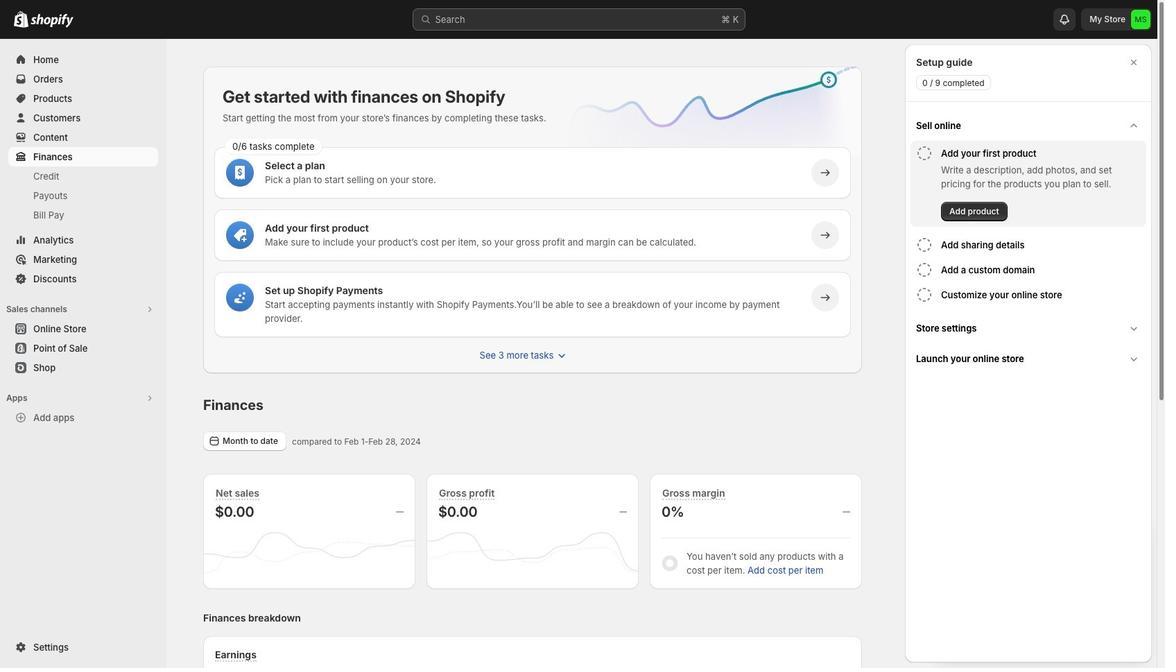 Task type: vqa. For each thing, say whether or not it's contained in the screenshot.
the "Remove"
no



Task type: locate. For each thing, give the bounding box(es) containing it.
dialog
[[906, 44, 1153, 663]]

mark add your first product as done image
[[917, 145, 933, 162]]

shopify image
[[14, 11, 28, 28]]

my store image
[[1132, 10, 1151, 29]]

mark customize your online store as done image
[[917, 287, 933, 303]]

line chart image
[[548, 64, 865, 178]]

add your first product image
[[233, 228, 247, 242]]



Task type: describe. For each thing, give the bounding box(es) containing it.
set up shopify payments image
[[233, 291, 247, 305]]

mark add a custom domain as done image
[[917, 262, 933, 278]]

select a plan image
[[233, 166, 247, 180]]

mark add sharing details as done image
[[917, 237, 933, 253]]

shopify image
[[31, 14, 74, 28]]



